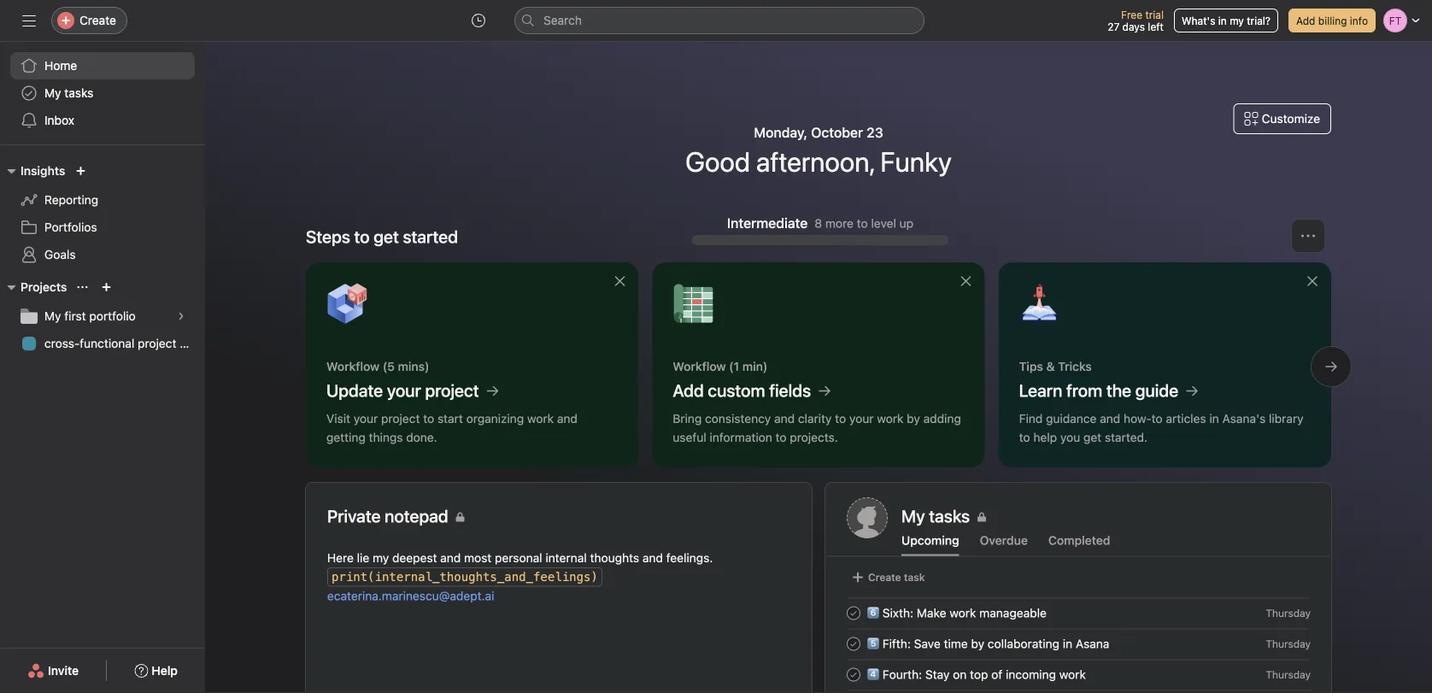 Task type: locate. For each thing, give the bounding box(es) containing it.
completed image
[[844, 634, 864, 654], [844, 665, 864, 685]]

customize button
[[1234, 103, 1332, 134]]

0 vertical spatial completed checkbox
[[844, 603, 864, 624]]

2 completed image from the top
[[844, 665, 864, 685]]

1 vertical spatial add
[[673, 380, 704, 401]]

funky
[[881, 145, 952, 178]]

0 vertical spatial completed image
[[844, 634, 864, 654]]

3 thursday button from the top
[[1266, 669, 1311, 681]]

1 vertical spatial completed image
[[844, 665, 864, 685]]

to inside intermediate 8 more to level up
[[857, 216, 868, 230]]

by inside bring consistency and clarity to your work by adding useful information to projects.
[[907, 412, 921, 426]]

1 horizontal spatial project
[[381, 412, 420, 426]]

your inside bring consistency and clarity to your work by adding useful information to projects.
[[850, 412, 874, 426]]

stay
[[926, 667, 950, 682]]

project left plan
[[138, 336, 177, 351]]

and up "print(internal_thoughts_and_feelings)"
[[440, 551, 461, 565]]

1 vertical spatial thursday button
[[1266, 638, 1311, 650]]

my
[[1230, 15, 1245, 27], [373, 551, 389, 565]]

0 vertical spatial by
[[907, 412, 921, 426]]

work left adding
[[877, 412, 904, 426]]

completed image left 5️⃣
[[844, 634, 864, 654]]

0 horizontal spatial create
[[80, 13, 116, 27]]

new project or portfolio image
[[101, 282, 111, 292]]

1 vertical spatial my
[[44, 309, 61, 323]]

portfolios link
[[10, 214, 195, 241]]

completed checkbox left 5️⃣
[[844, 634, 864, 654]]

2 horizontal spatial project
[[425, 380, 479, 401]]

completed button
[[1049, 533, 1111, 556]]

my left first
[[44, 309, 61, 323]]

work
[[527, 412, 554, 426], [877, 412, 904, 426], [950, 606, 977, 620], [1060, 667, 1086, 682]]

3 thursday from the top
[[1266, 669, 1311, 681]]

clarity
[[798, 412, 832, 426]]

1 horizontal spatial my
[[1230, 15, 1245, 27]]

2 workflow from the left
[[673, 359, 726, 374]]

0 vertical spatial create
[[80, 13, 116, 27]]

6️⃣ sixth: make work manageable
[[868, 606, 1047, 620]]

create inside dropdown button
[[80, 13, 116, 27]]

by right 'time'
[[972, 637, 985, 651]]

1 horizontal spatial your
[[387, 380, 421, 401]]

project inside visit your project to start organizing work and getting things done.
[[381, 412, 420, 426]]

1 vertical spatial by
[[972, 637, 985, 651]]

create left task
[[869, 571, 902, 583]]

2 vertical spatial project
[[381, 412, 420, 426]]

and left feelings.
[[643, 551, 663, 565]]

5️⃣
[[868, 637, 880, 651]]

1 horizontal spatial dismiss image
[[960, 274, 973, 288]]

and
[[557, 412, 578, 426], [775, 412, 795, 426], [1100, 412, 1121, 426], [440, 551, 461, 565], [643, 551, 663, 565]]

project up the things
[[381, 412, 420, 426]]

new image
[[76, 166, 86, 176]]

dismiss image
[[613, 274, 627, 288], [960, 274, 973, 288], [1306, 274, 1320, 288]]

reporting link
[[10, 186, 195, 214]]

add inside button
[[1297, 15, 1316, 27]]

more
[[826, 216, 854, 230]]

my left trial?
[[1230, 15, 1245, 27]]

work right "make" on the bottom right
[[950, 606, 977, 620]]

1 completed image from the top
[[844, 634, 864, 654]]

0 vertical spatial project
[[138, 336, 177, 351]]

create for create
[[80, 13, 116, 27]]

in for asana
[[1063, 637, 1073, 651]]

here lie my deepest and most personal internal thoughts and feelings. print(internal_thoughts_and_feelings) ecaterina.marinescu@adept.ai
[[327, 551, 713, 603]]

your for update
[[387, 380, 421, 401]]

1 horizontal spatial add
[[1297, 15, 1316, 27]]

1 dismiss image from the left
[[613, 274, 627, 288]]

your down (5 mins) at the left of the page
[[387, 380, 421, 401]]

0 vertical spatial thursday
[[1266, 607, 1311, 619]]

deepest
[[392, 551, 437, 565]]

thursday button
[[1266, 607, 1311, 619], [1266, 638, 1311, 650], [1266, 669, 1311, 681]]

0 horizontal spatial by
[[907, 412, 921, 426]]

work right organizing
[[527, 412, 554, 426]]

useful
[[673, 430, 707, 445]]

2 thursday from the top
[[1266, 638, 1311, 650]]

in left "asana"
[[1063, 637, 1073, 651]]

2 horizontal spatial dismiss image
[[1306, 274, 1320, 288]]

asana's
[[1223, 412, 1266, 426]]

project up start
[[425, 380, 479, 401]]

overdue
[[980, 533, 1028, 548]]

on
[[953, 667, 967, 682]]

search list box
[[515, 7, 925, 34]]

0 horizontal spatial add
[[673, 380, 704, 401]]

completed image
[[844, 603, 864, 624]]

what's in my trial?
[[1182, 15, 1271, 27]]

plan
[[180, 336, 203, 351]]

completed image for 4️⃣
[[844, 665, 864, 685]]

completed checkbox for 5️⃣
[[844, 634, 864, 654]]

create up home link
[[80, 13, 116, 27]]

0 vertical spatial add
[[1297, 15, 1316, 27]]

time
[[944, 637, 968, 651]]

in right what's
[[1219, 15, 1227, 27]]

my inside button
[[1230, 15, 1245, 27]]

history image
[[472, 14, 486, 27]]

reporting
[[44, 193, 98, 207]]

2 thursday button from the top
[[1266, 638, 1311, 650]]

add left billing at top
[[1297, 15, 1316, 27]]

my inside projects element
[[44, 309, 61, 323]]

the
[[1107, 380, 1132, 401]]

start
[[438, 412, 463, 426]]

1 horizontal spatial by
[[972, 637, 985, 651]]

4️⃣ fourth: stay on top of incoming work
[[868, 667, 1086, 682]]

create
[[80, 13, 116, 27], [869, 571, 902, 583]]

my right lie
[[373, 551, 389, 565]]

sixth:
[[883, 606, 914, 620]]

first
[[64, 309, 86, 323]]

workflow up update
[[327, 359, 380, 374]]

insights
[[21, 164, 65, 178]]

completed checkbox for 6️⃣
[[844, 603, 864, 624]]

goals link
[[10, 241, 195, 268]]

project
[[138, 336, 177, 351], [425, 380, 479, 401], [381, 412, 420, 426]]

days
[[1123, 21, 1146, 32]]

top
[[970, 667, 989, 682]]

insights element
[[0, 156, 205, 272]]

to left level
[[857, 216, 868, 230]]

completed image left 4️⃣
[[844, 665, 864, 685]]

most
[[464, 551, 492, 565]]

1 horizontal spatial workflow
[[673, 359, 726, 374]]

3 dismiss image from the left
[[1306, 274, 1320, 288]]

create inside button
[[869, 571, 902, 583]]

my inside global element
[[44, 86, 61, 100]]

document
[[327, 549, 791, 693]]

what's in my trial? button
[[1175, 9, 1279, 32]]

in right articles
[[1210, 412, 1220, 426]]

1 vertical spatial completed checkbox
[[844, 634, 864, 654]]

see details, my first portfolio image
[[176, 311, 186, 321]]

tips & tricks
[[1020, 359, 1092, 374]]

2 dismiss image from the left
[[960, 274, 973, 288]]

find guidance and how-to articles in asana's library to help you get started.
[[1020, 412, 1304, 445]]

1 my from the top
[[44, 86, 61, 100]]

to down the guide
[[1152, 412, 1163, 426]]

2 vertical spatial thursday button
[[1266, 669, 1311, 681]]

to right clarity
[[835, 412, 846, 426]]

bring consistency and clarity to your work by adding useful information to projects.
[[673, 412, 962, 445]]

2 my from the top
[[44, 309, 61, 323]]

2 horizontal spatial your
[[850, 412, 874, 426]]

0 vertical spatial my
[[1230, 15, 1245, 27]]

projects element
[[0, 272, 205, 361]]

to left projects.
[[776, 430, 787, 445]]

1 workflow from the left
[[327, 359, 380, 374]]

my left tasks
[[44, 86, 61, 100]]

invite
[[48, 664, 79, 678]]

cross-
[[44, 336, 80, 351]]

my inside here lie my deepest and most personal internal thoughts and feelings. print(internal_thoughts_and_feelings) ecaterina.marinescu@adept.ai
[[373, 551, 389, 565]]

1 vertical spatial my
[[373, 551, 389, 565]]

completed checkbox left 6️⃣
[[844, 603, 864, 624]]

to up done.
[[423, 412, 434, 426]]

portfolio
[[89, 309, 136, 323]]

1 vertical spatial thursday
[[1266, 638, 1311, 650]]

home
[[44, 59, 77, 73]]

thursday button for asana
[[1266, 638, 1311, 650]]

help button
[[123, 656, 189, 686]]

your right clarity
[[850, 412, 874, 426]]

create task button
[[847, 566, 930, 589]]

scroll card carousel right image
[[1325, 360, 1339, 374]]

to down find
[[1020, 430, 1031, 445]]

1 vertical spatial project
[[425, 380, 479, 401]]

custom
[[708, 380, 766, 401]]

0 horizontal spatial project
[[138, 336, 177, 351]]

0 vertical spatial in
[[1219, 15, 1227, 27]]

workflow up custom
[[673, 359, 726, 374]]

1 completed checkbox from the top
[[844, 603, 864, 624]]

global element
[[0, 42, 205, 144]]

intermediate
[[727, 215, 808, 231]]

0 horizontal spatial dismiss image
[[613, 274, 627, 288]]

by left adding
[[907, 412, 921, 426]]

your up getting
[[354, 412, 378, 426]]

create task
[[869, 571, 925, 583]]

0 horizontal spatial your
[[354, 412, 378, 426]]

workflow (1 min)
[[673, 359, 768, 374]]

find
[[1020, 412, 1043, 426]]

1 horizontal spatial create
[[869, 571, 902, 583]]

upcoming button
[[902, 533, 960, 556]]

0 vertical spatial thursday button
[[1266, 607, 1311, 619]]

private
[[327, 506, 381, 526]]

add
[[1297, 15, 1316, 27], [673, 380, 704, 401]]

add for add custom fields
[[673, 380, 704, 401]]

inbox link
[[10, 107, 195, 134]]

2 completed checkbox from the top
[[844, 634, 864, 654]]

2 vertical spatial in
[[1063, 637, 1073, 651]]

search
[[544, 13, 582, 27]]

to right steps on the left
[[354, 227, 370, 247]]

add up bring in the left of the page
[[673, 380, 704, 401]]

and down "fields"
[[775, 412, 795, 426]]

my first portfolio link
[[10, 303, 195, 330]]

0 horizontal spatial my
[[373, 551, 389, 565]]

private notepad
[[327, 506, 449, 526]]

and right organizing
[[557, 412, 578, 426]]

workflow for update
[[327, 359, 380, 374]]

add billing info button
[[1289, 9, 1376, 32]]

your inside visit your project to start organizing work and getting things done.
[[354, 412, 378, 426]]

0 vertical spatial my
[[44, 86, 61, 100]]

and up "started."
[[1100, 412, 1121, 426]]

library
[[1269, 412, 1304, 426]]

my for in
[[1230, 15, 1245, 27]]

0 horizontal spatial workflow
[[327, 359, 380, 374]]

1 vertical spatial in
[[1210, 412, 1220, 426]]

in inside find guidance and how-to articles in asana's library to help you get started.
[[1210, 412, 1220, 426]]

completed
[[1049, 533, 1111, 548]]

2 vertical spatial thursday
[[1266, 669, 1311, 681]]

Completed checkbox
[[844, 603, 864, 624], [844, 634, 864, 654]]

1 vertical spatial create
[[869, 571, 902, 583]]



Task type: describe. For each thing, give the bounding box(es) containing it.
workflow for add
[[673, 359, 726, 374]]

guidance
[[1046, 412, 1097, 426]]

tasks
[[64, 86, 93, 100]]

goals
[[44, 247, 76, 262]]

articles
[[1166, 412, 1207, 426]]

get
[[1084, 430, 1102, 445]]

hide sidebar image
[[22, 14, 36, 27]]

manageable
[[980, 606, 1047, 620]]

in inside button
[[1219, 15, 1227, 27]]

23
[[867, 124, 884, 141]]

in for asana's
[[1210, 412, 1220, 426]]

make
[[917, 606, 947, 620]]

fields
[[770, 380, 811, 401]]

work down "asana"
[[1060, 667, 1086, 682]]

bring
[[673, 412, 702, 426]]

afternoon,
[[757, 145, 875, 178]]

billing
[[1319, 15, 1348, 27]]

lie
[[357, 551, 370, 565]]

upcoming
[[902, 533, 960, 548]]

update your project
[[327, 380, 479, 401]]

my tasks
[[44, 86, 93, 100]]

you
[[1061, 430, 1081, 445]]

here
[[327, 551, 354, 565]]

save
[[914, 637, 941, 651]]

my first portfolio
[[44, 309, 136, 323]]

my tasks link
[[902, 504, 1311, 529]]

fourth:
[[883, 667, 923, 682]]

update
[[327, 380, 383, 401]]

cross-functional project plan link
[[10, 330, 203, 357]]

document containing here lie my deepest and most personal internal thoughts and feelings.
[[327, 549, 791, 693]]

ecaterina.marinescu@adept.ai link
[[327, 589, 495, 603]]

incoming
[[1006, 667, 1057, 682]]

things
[[369, 430, 403, 445]]

project for visit your project to start organizing work and getting things done.
[[381, 412, 420, 426]]

started.
[[1105, 430, 1148, 445]]

my tasks
[[902, 506, 970, 526]]

free
[[1122, 9, 1143, 21]]

your for visit
[[354, 412, 378, 426]]

consistency
[[705, 412, 771, 426]]

organizing
[[466, 412, 524, 426]]

asana
[[1076, 637, 1110, 651]]

steps to get started
[[306, 227, 458, 247]]

thursday button for work
[[1266, 669, 1311, 681]]

Completed checkbox
[[844, 665, 864, 685]]

visit your project to start organizing work and getting things done.
[[327, 412, 578, 445]]

and inside find guidance and how-to articles in asana's library to help you get started.
[[1100, 412, 1121, 426]]

project for update your project
[[425, 380, 479, 401]]

steps
[[306, 227, 350, 247]]

& tricks
[[1047, 359, 1092, 374]]

and inside bring consistency and clarity to your work by adding useful information to projects.
[[775, 412, 795, 426]]

up
[[900, 216, 914, 230]]

my tasks link
[[10, 80, 195, 107]]

collaborating
[[988, 637, 1060, 651]]

my for my first portfolio
[[44, 309, 61, 323]]

(1 min)
[[729, 359, 768, 374]]

portfolios
[[44, 220, 97, 234]]

27
[[1108, 21, 1120, 32]]

good
[[686, 145, 751, 178]]

functional
[[80, 336, 134, 351]]

add custom fields
[[673, 380, 811, 401]]

dismiss image for update your project
[[613, 274, 627, 288]]

dismiss image for learn from the guide
[[1306, 274, 1320, 288]]

my for lie
[[373, 551, 389, 565]]

learn from the guide
[[1020, 380, 1179, 401]]

(5 mins)
[[383, 359, 430, 374]]

and inside visit your project to start organizing work and getting things done.
[[557, 412, 578, 426]]

show options, current sort, top image
[[77, 282, 88, 292]]

add billing info
[[1297, 15, 1369, 27]]

dismiss image for add custom fields
[[960, 274, 973, 288]]

4️⃣
[[868, 667, 880, 682]]

1 thursday button from the top
[[1266, 607, 1311, 619]]

add for add billing info
[[1297, 15, 1316, 27]]

from
[[1067, 380, 1103, 401]]

left
[[1148, 21, 1164, 32]]

1 thursday from the top
[[1266, 607, 1311, 619]]

print(internal_thoughts_and_feelings)
[[332, 570, 598, 584]]

monday,
[[754, 124, 808, 141]]

internal
[[546, 551, 587, 565]]

guide
[[1136, 380, 1179, 401]]

work inside visit your project to start organizing work and getting things done.
[[527, 412, 554, 426]]

cross-functional project plan
[[44, 336, 203, 351]]

project for cross-functional project plan
[[138, 336, 177, 351]]

fifth:
[[883, 637, 911, 651]]

thursday for asana
[[1266, 638, 1311, 650]]

thursday for work
[[1266, 669, 1311, 681]]

home link
[[10, 52, 195, 80]]

level
[[871, 216, 897, 230]]

of
[[992, 667, 1003, 682]]

projects.
[[790, 430, 838, 445]]

tips
[[1020, 359, 1044, 374]]

add profile photo image
[[847, 498, 888, 539]]

info
[[1351, 15, 1369, 27]]

information
[[710, 430, 773, 445]]

work inside bring consistency and clarity to your work by adding useful information to projects.
[[877, 412, 904, 426]]

get started
[[374, 227, 458, 247]]

intermediate 8 more to level up
[[727, 215, 914, 231]]

visit
[[327, 412, 351, 426]]

adding
[[924, 412, 962, 426]]

6️⃣
[[868, 606, 880, 620]]

monday, october 23 good afternoon, funky
[[686, 124, 952, 178]]

5️⃣ fifth: save time by collaborating in asana
[[868, 637, 1110, 651]]

my for my tasks
[[44, 86, 61, 100]]

done.
[[406, 430, 437, 445]]

customize
[[1262, 112, 1321, 126]]

completed image for 5️⃣
[[844, 634, 864, 654]]

getting
[[327, 430, 366, 445]]

thoughts
[[590, 551, 640, 565]]

learn
[[1020, 380, 1063, 401]]

actions image
[[1302, 229, 1316, 243]]

create for create task
[[869, 571, 902, 583]]

october
[[811, 124, 864, 141]]

to inside visit your project to start organizing work and getting things done.
[[423, 412, 434, 426]]

workflow (5 mins)
[[327, 359, 430, 374]]



Task type: vqa. For each thing, say whether or not it's contained in the screenshot.
done.
yes



